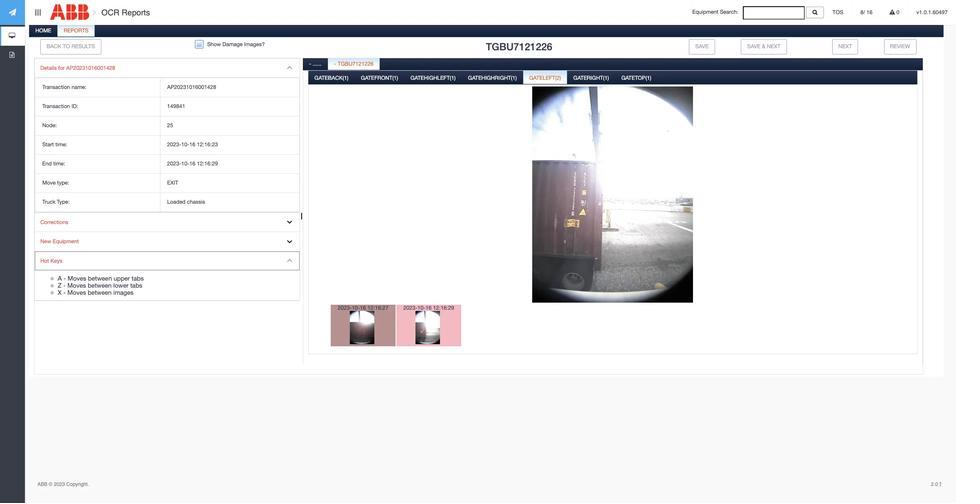 Task type: vqa. For each thing, say whether or not it's contained in the screenshot.
Save button
yes



Task type: locate. For each thing, give the bounding box(es) containing it.
save inside save & next button
[[748, 43, 761, 49]]

12:16:29
[[197, 161, 218, 167], [433, 305, 455, 311]]

0 vertical spatial 2023-10-16 12:16:29
[[167, 161, 218, 167]]

new equipment
[[40, 238, 79, 245]]

1 vertical spatial 12:16:29
[[433, 305, 455, 311]]

start
[[42, 141, 54, 148]]

z
[[58, 282, 62, 289]]

-
[[309, 61, 311, 67], [334, 61, 336, 67], [64, 275, 66, 282], [63, 282, 66, 289], [63, 289, 66, 296]]

- up the gateback(1)
[[334, 61, 336, 67]]

1 horizontal spatial ap20231016001428
[[167, 84, 216, 90]]

gatehighleft(1) link
[[405, 70, 462, 87]]

3 between from the top
[[88, 289, 112, 296]]

gateleft(2)
[[530, 75, 562, 81]]

1 vertical spatial ap20231016001428
[[167, 84, 216, 90]]

menu
[[34, 58, 300, 301]]

- left ......
[[309, 61, 311, 67]]

gatehighright(1) link
[[463, 70, 523, 87]]

row group inside tgbu7121226 tab list
[[35, 78, 299, 212]]

tab list
[[303, 56, 924, 380], [309, 70, 918, 378]]

1 vertical spatial 2023-10-16 12:16:29
[[404, 305, 455, 311]]

1 horizontal spatial tgbu7121226
[[486, 41, 553, 52]]

transaction up "transaction id:"
[[42, 84, 70, 90]]

save left &
[[748, 43, 761, 49]]

ap20231016001428 inside row group
[[167, 84, 216, 90]]

home
[[35, 27, 51, 34]]

2023-10-16 12:16:23
[[167, 141, 218, 148]]

row group containing transaction name:
[[35, 78, 299, 212]]

gateright(1)
[[574, 75, 609, 81]]

name:
[[72, 84, 87, 90]]

149841
[[167, 103, 185, 109]]

2 next from the left
[[839, 43, 853, 49]]

loaded chassis
[[167, 199, 205, 205]]

row group
[[35, 78, 299, 212]]

1 horizontal spatial save
[[748, 43, 761, 49]]

moves right a
[[68, 275, 86, 282]]

&
[[763, 43, 766, 49]]

2023-10-16 12:16:29
[[167, 161, 218, 167], [404, 305, 455, 311]]

16
[[867, 9, 873, 15], [190, 141, 196, 148], [190, 161, 196, 167], [360, 305, 366, 311], [426, 305, 432, 311]]

tabs
[[132, 275, 144, 282], [130, 282, 142, 289]]

equipment left search:
[[693, 9, 719, 15]]

time: right start
[[55, 141, 67, 148]]

1 vertical spatial menu item
[[35, 251, 300, 301]]

0 horizontal spatial ap20231016001428
[[66, 65, 115, 71]]

corrections
[[40, 219, 68, 225]]

0 vertical spatial 12:16:29
[[197, 161, 218, 167]]

0 horizontal spatial tgbu7121226
[[338, 61, 374, 67]]

0 horizontal spatial 12:16:29
[[197, 161, 218, 167]]

1 save from the left
[[696, 43, 709, 49]]

copyright.
[[66, 482, 89, 487]]

0 vertical spatial menu item
[[35, 59, 300, 213]]

equipment right new
[[53, 238, 79, 245]]

ap20231016001428 up 149841
[[167, 84, 216, 90]]

moves right the x
[[67, 289, 86, 296]]

abb
[[37, 482, 47, 487]]

moves
[[68, 275, 86, 282], [67, 282, 86, 289], [67, 289, 86, 296]]

tabs right upper
[[132, 275, 144, 282]]

hot
[[40, 258, 49, 264]]

10-
[[181, 141, 190, 148], [181, 161, 190, 167], [352, 305, 360, 311], [418, 305, 426, 311]]

0 horizontal spatial reports
[[64, 27, 89, 34]]

a
[[58, 275, 62, 282]]

2023- right 12:16:27
[[404, 305, 418, 311]]

menu inside tgbu7121226 tab list
[[34, 58, 300, 301]]

reports up back to results at the top of the page
[[64, 27, 89, 34]]

tgbu7121226
[[486, 41, 553, 52], [338, 61, 374, 67]]

back to results button
[[40, 39, 101, 54]]

2 menu item from the top
[[35, 251, 300, 301]]

transaction for transaction id:
[[42, 103, 70, 109]]

......
[[313, 61, 322, 67]]

1 menu item from the top
[[35, 59, 300, 213]]

0 horizontal spatial 2023-10-16 12:16:29
[[167, 161, 218, 167]]

chassis
[[187, 199, 205, 205]]

8/ 16
[[861, 9, 873, 15]]

2023-
[[167, 141, 181, 148], [167, 161, 181, 167], [338, 305, 352, 311], [404, 305, 418, 311]]

v1.0.1.60497 button
[[909, 0, 957, 25]]

between
[[88, 275, 112, 282], [88, 282, 112, 289], [88, 289, 112, 296]]

save down the equipment search:
[[696, 43, 709, 49]]

- right the z
[[63, 282, 66, 289]]

0 vertical spatial time:
[[55, 141, 67, 148]]

- ...... link
[[304, 56, 328, 73]]

transaction
[[42, 84, 70, 90], [42, 103, 70, 109]]

2023- down 25
[[167, 141, 181, 148]]

show damage images?
[[207, 41, 265, 47]]

v1.0.1.60497
[[917, 9, 949, 15]]

1 transaction from the top
[[42, 84, 70, 90]]

save for save & next
[[748, 43, 761, 49]]

next right &
[[768, 43, 781, 49]]

- inside - ...... link
[[309, 61, 311, 67]]

move type:
[[42, 180, 69, 186]]

move
[[42, 180, 56, 186]]

truck
[[42, 199, 55, 205]]

reports
[[122, 8, 150, 17], [64, 27, 89, 34]]

0 horizontal spatial next
[[768, 43, 781, 49]]

hot keys
[[40, 258, 62, 264]]

tgbu7121226 tab list
[[28, 23, 944, 380]]

ap20231016001428
[[66, 65, 115, 71], [167, 84, 216, 90]]

1 next from the left
[[768, 43, 781, 49]]

navigation
[[0, 0, 25, 65]]

1 horizontal spatial next
[[839, 43, 853, 49]]

2 transaction from the top
[[42, 103, 70, 109]]

end
[[42, 161, 52, 167]]

0
[[896, 9, 900, 15]]

menu item
[[35, 59, 300, 213], [35, 251, 300, 301]]

transaction id:
[[42, 103, 78, 109]]

0 vertical spatial transaction
[[42, 84, 70, 90]]

save inside save button
[[696, 43, 709, 49]]

review
[[891, 43, 911, 49]]

transaction left id:
[[42, 103, 70, 109]]

- tgbu7121226 link
[[329, 56, 380, 73]]

next down tos dropdown button
[[839, 43, 853, 49]]

0 horizontal spatial save
[[696, 43, 709, 49]]

12:16:29 inside tab list
[[433, 305, 455, 311]]

gatehighleft(1)
[[411, 75, 456, 81]]

tab list containing - ......
[[303, 56, 924, 380]]

1 vertical spatial equipment
[[53, 238, 79, 245]]

next
[[768, 43, 781, 49], [839, 43, 853, 49]]

corrections link
[[35, 213, 300, 232]]

images
[[113, 289, 134, 296]]

1 vertical spatial transaction
[[42, 103, 70, 109]]

0 vertical spatial equipment
[[693, 9, 719, 15]]

None field
[[743, 6, 805, 19]]

moves right the z
[[67, 282, 86, 289]]

gateback(1) link
[[309, 70, 355, 87]]

ap20231016001428 up name: at the left top
[[66, 65, 115, 71]]

tgbu7121226 up the gatefront(1)
[[338, 61, 374, 67]]

12:16:23
[[197, 141, 218, 148]]

2 save from the left
[[748, 43, 761, 49]]

2023- up exit
[[167, 161, 181, 167]]

0 horizontal spatial equipment
[[53, 238, 79, 245]]

abb © 2023 copyright.
[[37, 482, 89, 487]]

1 horizontal spatial reports
[[122, 8, 150, 17]]

16 inside dropdown button
[[867, 9, 873, 15]]

1 vertical spatial reports
[[64, 27, 89, 34]]

1 horizontal spatial 12:16:29
[[433, 305, 455, 311]]

equipment
[[693, 9, 719, 15], [53, 238, 79, 245]]

- right a
[[64, 275, 66, 282]]

truck type:
[[42, 199, 70, 205]]

tgbu7121226 up gateleft(2)
[[486, 41, 553, 52]]

1 vertical spatial time:
[[53, 161, 65, 167]]

reports right 'ocr'
[[122, 8, 150, 17]]

1 horizontal spatial 2023-10-16 12:16:29
[[404, 305, 455, 311]]

save
[[696, 43, 709, 49], [748, 43, 761, 49]]

menu containing a - moves between upper tabs
[[34, 58, 300, 301]]

time: right end
[[53, 161, 65, 167]]

next inside button
[[768, 43, 781, 49]]

reports link
[[58, 23, 94, 39]]

results
[[71, 43, 95, 49]]



Task type: describe. For each thing, give the bounding box(es) containing it.
0 vertical spatial reports
[[122, 8, 150, 17]]

new equipment link
[[35, 232, 300, 251]]

loaded
[[167, 199, 186, 205]]

gateleft(2) link
[[524, 70, 567, 87]]

equipment inside menu
[[53, 238, 79, 245]]

8/
[[861, 9, 866, 15]]

2 moves from the top
[[67, 282, 86, 289]]

damage
[[223, 41, 243, 47]]

8/ 16 button
[[853, 0, 882, 25]]

reports inside tgbu7121226 tab list
[[64, 27, 89, 34]]

images?
[[244, 41, 265, 47]]

- inside - tgbu7121226 link
[[334, 61, 336, 67]]

ocr
[[101, 8, 119, 17]]

3 moves from the top
[[67, 289, 86, 296]]

new
[[40, 238, 51, 245]]

end time:
[[42, 161, 65, 167]]

save button
[[690, 39, 716, 54]]

gateback(1)
[[315, 75, 349, 81]]

2023
[[54, 482, 65, 487]]

equipment search:
[[693, 9, 743, 15]]

back
[[47, 43, 61, 49]]

next inside button
[[839, 43, 853, 49]]

search image
[[813, 10, 818, 15]]

upper
[[114, 275, 130, 282]]

details for ap20231016001428
[[40, 65, 115, 71]]

keys
[[51, 258, 62, 264]]

- ......
[[309, 61, 322, 67]]

a - moves between upper tabs z - moves between lower tabs x - moves between images
[[58, 275, 144, 296]]

©
[[49, 482, 52, 487]]

save for save
[[696, 43, 709, 49]]

long arrow up image
[[940, 482, 942, 487]]

next button
[[833, 39, 859, 54]]

bars image
[[34, 9, 42, 16]]

lower
[[113, 282, 129, 289]]

1 horizontal spatial equipment
[[693, 9, 719, 15]]

x
[[58, 289, 62, 296]]

show
[[207, 41, 221, 47]]

details for ap20231016001428 link
[[35, 59, 300, 78]]

gatetop(1)
[[622, 75, 652, 81]]

tos
[[833, 9, 844, 15]]

search:
[[721, 9, 739, 15]]

1 between from the top
[[88, 275, 112, 282]]

save & next button
[[742, 39, 787, 54]]

hot keys link
[[35, 251, 300, 271]]

details
[[40, 65, 57, 71]]

tos button
[[825, 0, 853, 25]]

type:
[[57, 180, 69, 186]]

0 vertical spatial ap20231016001428
[[66, 65, 115, 71]]

gatehighright(1)
[[468, 75, 517, 81]]

- right the x
[[63, 289, 66, 296]]

1 moves from the top
[[68, 275, 86, 282]]

transaction name:
[[42, 84, 87, 90]]

id:
[[72, 103, 78, 109]]

0 vertical spatial tgbu7121226
[[486, 41, 553, 52]]

0 button
[[882, 0, 909, 25]]

node:
[[42, 122, 57, 129]]

time: for end time:
[[53, 161, 65, 167]]

gateright(1) link
[[568, 70, 615, 87]]

to
[[63, 43, 70, 49]]

12:16:27
[[368, 305, 389, 311]]

- tgbu7121226
[[334, 61, 374, 67]]

2023- left 12:16:27
[[338, 305, 352, 311]]

tab list containing gateback(1)
[[309, 70, 918, 378]]

start time:
[[42, 141, 67, 148]]

gatetop(1) link
[[616, 70, 658, 87]]

12:16:29 inside row group
[[197, 161, 218, 167]]

review button
[[885, 39, 917, 54]]

2.0
[[932, 482, 940, 487]]

type:
[[57, 199, 70, 205]]

menu item containing a - moves between upper tabs
[[35, 251, 300, 301]]

2023-10-16 12:16:29 inside row group
[[167, 161, 218, 167]]

warning image
[[890, 10, 896, 15]]

exit
[[167, 180, 178, 186]]

gatefront(1) link
[[355, 70, 404, 87]]

menu item containing details for ap20231016001428
[[35, 59, 300, 213]]

for
[[58, 65, 65, 71]]

2023-10-16 12:16:27
[[338, 305, 389, 311]]

gatefront(1)
[[361, 75, 398, 81]]

25
[[167, 122, 173, 129]]

time: for start time:
[[55, 141, 67, 148]]

1 vertical spatial tgbu7121226
[[338, 61, 374, 67]]

home link
[[30, 23, 57, 39]]

tabs right "lower"
[[130, 282, 142, 289]]

ocr reports
[[99, 8, 150, 17]]

transaction for transaction name:
[[42, 84, 70, 90]]

2 between from the top
[[88, 282, 112, 289]]

back to results
[[47, 43, 95, 49]]

save & next
[[748, 43, 781, 49]]



